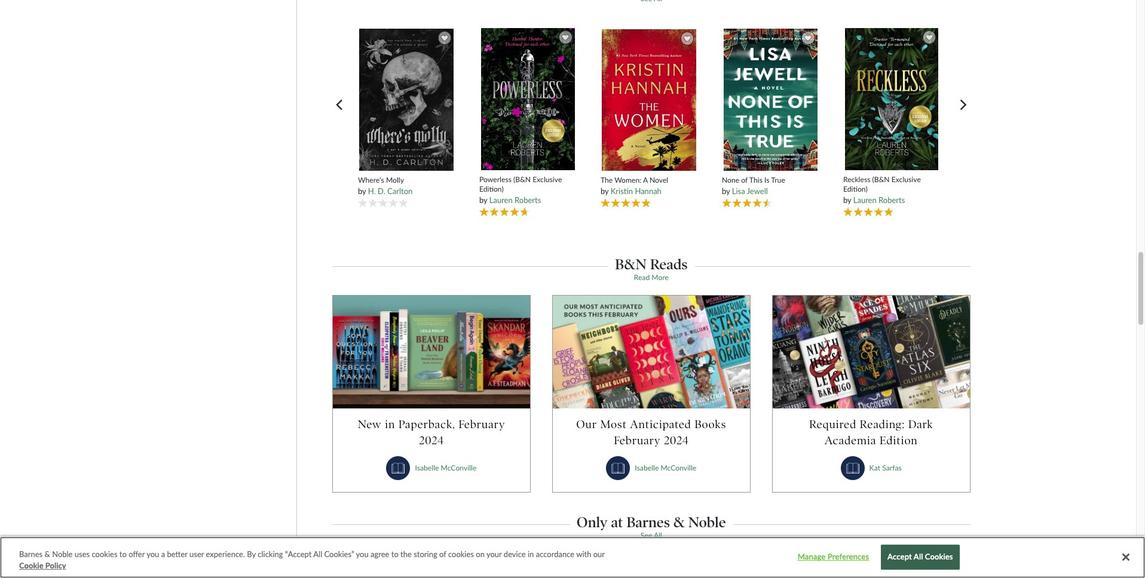 Task type: vqa. For each thing, say whether or not it's contained in the screenshot.
in
yes



Task type: locate. For each thing, give the bounding box(es) containing it.
2 you from the left
[[356, 550, 369, 560]]

0 horizontal spatial to
[[120, 550, 127, 560]]

1 vertical spatial february
[[614, 434, 661, 448]]

(b&n
[[514, 175, 531, 184], [873, 175, 890, 184]]

more
[[652, 273, 669, 282]]

0 vertical spatial reckless (b&n exclusive edition) image
[[845, 28, 940, 171]]

powerful: a powerless story (b&n exclusive edition) image
[[723, 576, 819, 579]]

isabelle mcconville link
[[415, 464, 477, 473], [635, 464, 697, 473]]

preferences
[[828, 553, 870, 563]]

better
[[167, 550, 188, 560]]

0 horizontal spatial you
[[147, 550, 159, 560]]

1 horizontal spatial of
[[742, 176, 748, 185]]

isabelle
[[415, 464, 439, 473], [635, 464, 659, 473]]

barnes
[[627, 515, 671, 532], [19, 550, 43, 560]]

lauren inside reckless (b&n exclusive edition) by lauren roberts
[[854, 195, 877, 205]]

1 lauren roberts link from the left
[[490, 195, 541, 205]]

1 vertical spatial barnes
[[19, 550, 43, 560]]

roberts inside reckless (b&n exclusive edition) by lauren roberts
[[879, 195, 906, 205]]

all right the "accept
[[314, 550, 322, 560]]

by inside "the women: a novel by kristin hannah"
[[601, 187, 609, 196]]

edition) down powerless
[[480, 185, 504, 194]]

0 vertical spatial in
[[385, 418, 396, 432]]

all right see at the right bottom of page
[[654, 532, 663, 541]]

accordance
[[536, 550, 575, 560]]

lauren for powerless (b&n exclusive edition) by lauren roberts
[[490, 195, 513, 205]]

by inside where's molly by h. d. carlton
[[358, 187, 366, 196]]

exclusive right powerless
[[533, 175, 562, 184]]

1 horizontal spatial edition)
[[844, 185, 868, 194]]

0 vertical spatial of
[[742, 176, 748, 185]]

isabelle for 2024
[[415, 464, 439, 473]]

2 roberts from the left
[[879, 195, 906, 205]]

isabelle mcconville down new in paperback, february 2024 link
[[415, 464, 477, 473]]

lauren inside "powerless (b&n exclusive edition) by lauren roberts"
[[490, 195, 513, 205]]

privacy alert dialog
[[0, 538, 1146, 579]]

exclusive inside reckless (b&n exclusive edition) by lauren roberts
[[892, 175, 922, 184]]

& inside barnes & noble uses cookies to offer you a better user experience. by clicking "accept all cookies" you agree to the storing of cookies on your device in accordance with our cookie policy
[[45, 550, 50, 560]]

0 horizontal spatial mcconville
[[441, 464, 477, 473]]

(b&n right reckless
[[873, 175, 890, 184]]

exclusive
[[533, 175, 562, 184], [892, 175, 922, 184]]

by
[[247, 550, 256, 560]]

cookies left on
[[449, 550, 474, 560]]

required
[[810, 418, 857, 432]]

lisa
[[732, 187, 746, 196]]

0 vertical spatial noble
[[689, 515, 727, 532]]

1 horizontal spatial you
[[356, 550, 369, 560]]

1 horizontal spatial 2024
[[664, 434, 689, 448]]

by
[[358, 187, 366, 196], [601, 187, 609, 196], [722, 187, 730, 196], [480, 195, 488, 205], [844, 195, 852, 205]]

reckless (b&n exclusive edition) link
[[844, 175, 941, 194]]

clicking
[[258, 550, 283, 560]]

experience.
[[206, 550, 245, 560]]

destroy the day (b&n exclusive edition) image
[[359, 566, 455, 579]]

1 horizontal spatial in
[[528, 550, 534, 560]]

by down 'none'
[[722, 187, 730, 196]]

isabelle mcconville for february
[[635, 464, 697, 473]]

house of sky and breath (b&n exclusive edition) (crescent city series #2) image
[[845, 570, 940, 579]]

isabelle down our most anticipated books february 2024
[[635, 464, 659, 473]]

february
[[459, 418, 506, 432], [614, 434, 661, 448]]

2 isabelle from the left
[[635, 464, 659, 473]]

by left h.
[[358, 187, 366, 196]]

1 exclusive from the left
[[533, 175, 562, 184]]

at
[[612, 515, 623, 532]]

0 horizontal spatial (b&n
[[514, 175, 531, 184]]

1 horizontal spatial barnes
[[627, 515, 671, 532]]

0 vertical spatial powerless (b&n exclusive edition) image
[[481, 28, 576, 171]]

0 horizontal spatial 2024
[[419, 434, 444, 448]]

by inside reckless (b&n exclusive edition) by lauren roberts
[[844, 195, 852, 205]]

0 vertical spatial february
[[459, 418, 506, 432]]

2 edition) from the left
[[844, 185, 868, 194]]

1 mcconville from the left
[[441, 464, 477, 473]]

in right "new"
[[385, 418, 396, 432]]

0 horizontal spatial isabelle
[[415, 464, 439, 473]]

february right paperback,
[[459, 418, 506, 432]]

cookie
[[19, 562, 43, 571]]

barnes up cookie
[[19, 550, 43, 560]]

0 horizontal spatial cookies
[[92, 550, 118, 560]]

in right device
[[528, 550, 534, 560]]

& inside only at barnes & noble see all
[[674, 515, 685, 532]]

1 horizontal spatial cookies
[[449, 550, 474, 560]]

mcconville for 2024
[[441, 464, 477, 473]]

1 vertical spatial of
[[440, 550, 447, 560]]

lauren roberts link down reckless (b&n exclusive edition) link
[[854, 195, 906, 205]]

you left agree
[[356, 550, 369, 560]]

roberts inside "powerless (b&n exclusive edition) by lauren roberts"
[[515, 195, 541, 205]]

accept
[[888, 553, 913, 563]]

1 vertical spatial &
[[45, 550, 50, 560]]

isabelle mcconville link down new in paperback, february 2024 link
[[415, 464, 477, 473]]

you left a
[[147, 550, 159, 560]]

2024 down the "anticipated"
[[664, 434, 689, 448]]

isabelle mcconville link for 2024
[[415, 464, 477, 473]]

1 vertical spatial in
[[528, 550, 534, 560]]

1 horizontal spatial lauren roberts link
[[854, 195, 906, 205]]

0 horizontal spatial barnes
[[19, 550, 43, 560]]

in inside new in paperback, february 2024
[[385, 418, 396, 432]]

policy
[[45, 562, 66, 571]]

0 horizontal spatial isabelle mcconville link
[[415, 464, 477, 473]]

reckless (b&n exclusive edition) image
[[845, 28, 940, 171], [602, 566, 697, 579]]

2 horizontal spatial all
[[914, 553, 924, 563]]

none of this is true link
[[722, 176, 820, 185]]

2 isabelle mcconville link from the left
[[635, 464, 697, 473]]

edition)
[[480, 185, 504, 194], [844, 185, 868, 194]]

1 vertical spatial powerless (b&n exclusive edition) image
[[481, 566, 576, 579]]

to
[[120, 550, 127, 560], [392, 550, 399, 560]]

all inside only at barnes & noble see all
[[654, 532, 663, 541]]

0 horizontal spatial roberts
[[515, 195, 541, 205]]

you
[[147, 550, 159, 560], [356, 550, 369, 560]]

in
[[385, 418, 396, 432], [528, 550, 534, 560]]

exclusive right reckless
[[892, 175, 922, 184]]

1 horizontal spatial exclusive
[[892, 175, 922, 184]]

roberts for reckless (b&n exclusive edition) by lauren roberts
[[879, 195, 906, 205]]

by down the
[[601, 187, 609, 196]]

2024 inside our most anticipated books february 2024
[[664, 434, 689, 448]]

noble inside only at barnes & noble see all
[[689, 515, 727, 532]]

edition) down reckless
[[844, 185, 868, 194]]

lauren for reckless (b&n exclusive edition) by lauren roberts
[[854, 195, 877, 205]]

by down powerless
[[480, 195, 488, 205]]

0 horizontal spatial noble
[[52, 550, 73, 560]]

accept all cookies button
[[882, 546, 960, 571]]

mcconville down our most anticipated books february 2024 link
[[661, 464, 697, 473]]

by down reckless
[[844, 195, 852, 205]]

where's molly by h. d. carlton
[[358, 176, 413, 196]]

1 lauren from the left
[[490, 195, 513, 205]]

d.
[[378, 187, 386, 196]]

isabelle mcconville link for february
[[635, 464, 697, 473]]

user
[[190, 550, 204, 560]]

1 horizontal spatial lauren
[[854, 195, 877, 205]]

1 horizontal spatial february
[[614, 434, 661, 448]]

1 horizontal spatial reckless (b&n exclusive edition) image
[[845, 28, 940, 171]]

edition) inside "powerless (b&n exclusive edition) by lauren roberts"
[[480, 185, 504, 194]]

all right accept
[[914, 553, 924, 563]]

1 isabelle mcconville from the left
[[415, 464, 477, 473]]

1 horizontal spatial isabelle mcconville link
[[635, 464, 697, 473]]

of right storing
[[440, 550, 447, 560]]

"accept
[[285, 550, 312, 560]]

where's
[[358, 176, 384, 185]]

new in paperback, february 2024 image
[[333, 296, 530, 409]]

(b&n right powerless
[[514, 175, 531, 184]]

1 horizontal spatial to
[[392, 550, 399, 560]]

1 horizontal spatial mcconville
[[661, 464, 697, 473]]

1 vertical spatial reckless (b&n exclusive edition) image
[[602, 566, 697, 579]]

lauren down reckless
[[854, 195, 877, 205]]

edition) inside reckless (b&n exclusive edition) by lauren roberts
[[844, 185, 868, 194]]

mcconville
[[441, 464, 477, 473], [661, 464, 697, 473]]

academia
[[825, 434, 877, 448]]

0 horizontal spatial all
[[314, 550, 322, 560]]

1 horizontal spatial noble
[[689, 515, 727, 532]]

2024 down paperback,
[[419, 434, 444, 448]]

roberts down powerless (b&n exclusive edition) link
[[515, 195, 541, 205]]

2 lauren roberts link from the left
[[854, 195, 906, 205]]

to left the at the bottom left of page
[[392, 550, 399, 560]]

sarfas
[[883, 464, 902, 473]]

0 horizontal spatial february
[[459, 418, 506, 432]]

february down the "anticipated"
[[614, 434, 661, 448]]

2 exclusive from the left
[[892, 175, 922, 184]]

noble inside barnes & noble uses cookies to offer you a better user experience. by clicking "accept all cookies" you agree to the storing of cookies on your device in accordance with our cookie policy
[[52, 550, 73, 560]]

0 horizontal spatial isabelle mcconville
[[415, 464, 477, 473]]

noble
[[689, 515, 727, 532], [52, 550, 73, 560]]

1 you from the left
[[147, 550, 159, 560]]

1 2024 from the left
[[419, 434, 444, 448]]

of inside barnes & noble uses cookies to offer you a better user experience. by clicking "accept all cookies" you agree to the storing of cookies on your device in accordance with our cookie policy
[[440, 550, 447, 560]]

2024
[[419, 434, 444, 448], [664, 434, 689, 448]]

to left offer
[[120, 550, 127, 560]]

cookies right uses
[[92, 550, 118, 560]]

of
[[742, 176, 748, 185], [440, 550, 447, 560]]

1 horizontal spatial all
[[654, 532, 663, 541]]

1 horizontal spatial (b&n
[[873, 175, 890, 184]]

2 lauren from the left
[[854, 195, 877, 205]]

2 2024 from the left
[[664, 434, 689, 448]]

1 edition) from the left
[[480, 185, 504, 194]]

by for reckless (b&n exclusive edition) by lauren roberts
[[844, 195, 852, 205]]

0 horizontal spatial edition)
[[480, 185, 504, 194]]

2 isabelle mcconville from the left
[[635, 464, 697, 473]]

dark
[[909, 418, 934, 432]]

0 horizontal spatial lauren
[[490, 195, 513, 205]]

by for the women: a novel by kristin hannah
[[601, 187, 609, 196]]

h.
[[368, 187, 376, 196]]

1 vertical spatial noble
[[52, 550, 73, 560]]

lauren down powerless
[[490, 195, 513, 205]]

of inside none of this is true by lisa jewell
[[742, 176, 748, 185]]

2 to from the left
[[392, 550, 399, 560]]

1 roberts from the left
[[515, 195, 541, 205]]

isabelle mcconville link down our most anticipated books february 2024 link
[[635, 464, 697, 473]]

0 horizontal spatial &
[[45, 550, 50, 560]]

in inside barnes & noble uses cookies to offer you a better user experience. by clicking "accept all cookies" you agree to the storing of cookies on your device in accordance with our cookie policy
[[528, 550, 534, 560]]

powerless (b&n exclusive edition) image
[[481, 28, 576, 171], [481, 566, 576, 579]]

1 isabelle from the left
[[415, 464, 439, 473]]

exclusive inside "powerless (b&n exclusive edition) by lauren roberts"
[[533, 175, 562, 184]]

kat sarfas link
[[870, 464, 902, 473]]

barnes inside barnes & noble uses cookies to offer you a better user experience. by clicking "accept all cookies" you agree to the storing of cookies on your device in accordance with our cookie policy
[[19, 550, 43, 560]]

0 vertical spatial &
[[674, 515, 685, 532]]

(b&n inside reckless (b&n exclusive edition) by lauren roberts
[[873, 175, 890, 184]]

0 horizontal spatial in
[[385, 418, 396, 432]]

our most anticipated books february 2024
[[577, 418, 727, 448]]

1 horizontal spatial roberts
[[879, 195, 906, 205]]

by inside none of this is true by lisa jewell
[[722, 187, 730, 196]]

mcconville down new in paperback, february 2024 link
[[441, 464, 477, 473]]

2024 inside new in paperback, february 2024
[[419, 434, 444, 448]]

1 horizontal spatial isabelle mcconville
[[635, 464, 697, 473]]

lauren roberts link down powerless (b&n exclusive edition) link
[[490, 195, 541, 205]]

0 horizontal spatial lauren roberts link
[[490, 195, 541, 205]]

&
[[674, 515, 685, 532], [45, 550, 50, 560]]

new
[[358, 418, 382, 432]]

edition) for reckless (b&n exclusive edition) by lauren roberts
[[844, 185, 868, 194]]

1 (b&n from the left
[[514, 175, 531, 184]]

0 horizontal spatial exclusive
[[533, 175, 562, 184]]

roberts
[[515, 195, 541, 205], [879, 195, 906, 205]]

roberts down reckless (b&n exclusive edition) link
[[879, 195, 906, 205]]

1 isabelle mcconville link from the left
[[415, 464, 477, 473]]

barnes up see at the right bottom of page
[[627, 515, 671, 532]]

isabelle mcconville
[[415, 464, 477, 473], [635, 464, 697, 473]]

0 horizontal spatial of
[[440, 550, 447, 560]]

2 (b&n from the left
[[873, 175, 890, 184]]

this
[[750, 176, 763, 185]]

of left this
[[742, 176, 748, 185]]

(b&n inside "powerless (b&n exclusive edition) by lauren roberts"
[[514, 175, 531, 184]]

isabelle down new in paperback, february 2024
[[415, 464, 439, 473]]

2 mcconville from the left
[[661, 464, 697, 473]]

1 horizontal spatial &
[[674, 515, 685, 532]]

a
[[644, 176, 648, 185]]

isabelle mcconville down our most anticipated books february 2024 link
[[635, 464, 697, 473]]

exclusive for reckless (b&n exclusive edition) by lauren roberts
[[892, 175, 922, 184]]

read
[[634, 273, 650, 282]]

0 vertical spatial barnes
[[627, 515, 671, 532]]

on
[[476, 550, 485, 560]]

only
[[577, 515, 608, 532]]

by inside "powerless (b&n exclusive edition) by lauren roberts"
[[480, 195, 488, 205]]

1 horizontal spatial isabelle
[[635, 464, 659, 473]]

lauren roberts link for powerless (b&n exclusive edition) by lauren roberts
[[490, 195, 541, 205]]

none of this is true image
[[724, 28, 818, 172]]

2 powerless (b&n exclusive edition) image from the top
[[481, 566, 576, 579]]



Task type: describe. For each thing, give the bounding box(es) containing it.
mcconville for february
[[661, 464, 697, 473]]

required reading: dark academia edition
[[810, 418, 934, 448]]

jewell
[[747, 187, 768, 196]]

your
[[487, 550, 502, 560]]

only at barnes & noble see all
[[577, 515, 727, 541]]

none of this is true by lisa jewell
[[722, 176, 786, 196]]

read more link
[[634, 273, 669, 282]]

new in paperback, february 2024
[[358, 418, 506, 448]]

isabelle mcconville for 2024
[[415, 464, 477, 473]]

our
[[594, 550, 605, 560]]

kat sarfas
[[870, 464, 902, 473]]

anticipated
[[631, 418, 692, 432]]

storing
[[414, 550, 438, 560]]

uses
[[75, 550, 90, 560]]

new in paperback, february 2024 link
[[345, 417, 518, 449]]

where's molly link
[[358, 176, 455, 185]]

our most anticipated books february 2024 image
[[553, 296, 750, 409]]

isabelle for february
[[635, 464, 659, 473]]

reading:
[[860, 418, 906, 432]]

by for powerless (b&n exclusive edition) by lauren roberts
[[480, 195, 488, 205]]

our most anticipated books february 2024 link
[[565, 417, 738, 449]]

true
[[772, 176, 786, 185]]

molly
[[386, 176, 404, 185]]

cookies
[[926, 553, 954, 563]]

none
[[722, 176, 740, 185]]

kristin
[[611, 187, 633, 196]]

all inside barnes & noble uses cookies to offer you a better user experience. by clicking "accept all cookies" you agree to the storing of cookies on your device in accordance with our cookie policy
[[314, 550, 322, 560]]

books
[[695, 418, 727, 432]]

the women: a novel by kristin hannah
[[601, 176, 669, 196]]

powerless
[[480, 175, 512, 184]]

the women: a novel link
[[601, 176, 698, 185]]

where's molly image
[[359, 28, 455, 172]]

women:
[[615, 176, 642, 185]]

1 to from the left
[[120, 550, 127, 560]]

accept all cookies
[[888, 553, 954, 563]]

(b&n for powerless (b&n exclusive edition) by lauren roberts
[[514, 175, 531, 184]]

manage preferences button
[[797, 546, 871, 570]]

1 powerless (b&n exclusive edition) image from the top
[[481, 28, 576, 171]]

h. d. carlton link
[[368, 187, 413, 196]]

edition
[[880, 434, 918, 448]]

edition) for powerless (b&n exclusive edition) by lauren roberts
[[480, 185, 504, 194]]

most
[[601, 418, 627, 432]]

manage
[[798, 553, 826, 563]]

february inside our most anticipated books february 2024
[[614, 434, 661, 448]]

reads
[[651, 256, 688, 273]]

reckless
[[844, 175, 871, 184]]

barnes & noble uses cookies to offer you a better user experience. by clicking "accept all cookies" you agree to the storing of cookies on your device in accordance with our cookie policy
[[19, 550, 605, 571]]

b&n reads read more
[[615, 256, 688, 282]]

lauren roberts link for reckless (b&n exclusive edition) by lauren roberts
[[854, 195, 906, 205]]

carlton
[[388, 187, 413, 196]]

with
[[577, 550, 592, 560]]

agree
[[371, 550, 390, 560]]

the
[[401, 550, 412, 560]]

barnes inside only at barnes & noble see all
[[627, 515, 671, 532]]

cookie policy link
[[19, 561, 66, 573]]

reckless (b&n exclusive edition) by lauren roberts
[[844, 175, 922, 205]]

the
[[601, 176, 613, 185]]

is
[[765, 176, 770, 185]]

b&n
[[615, 256, 647, 273]]

paperback,
[[399, 418, 456, 432]]

the women: a novel image
[[602, 29, 697, 172]]

powerless (b&n exclusive edition) link
[[480, 175, 577, 194]]

0 horizontal spatial reckless (b&n exclusive edition) image
[[602, 566, 697, 579]]

a
[[161, 550, 165, 560]]

kristin hannah link
[[611, 187, 662, 196]]

cookies"
[[324, 550, 354, 560]]

manage preferences
[[798, 553, 870, 563]]

device
[[504, 550, 526, 560]]

our
[[577, 418, 597, 432]]

february inside new in paperback, february 2024
[[459, 418, 506, 432]]

novel
[[650, 176, 669, 185]]

exclusive for powerless (b&n exclusive edition) by lauren roberts
[[533, 175, 562, 184]]

lisa jewell link
[[732, 187, 768, 196]]

all inside accept all cookies button
[[914, 553, 924, 563]]

see
[[641, 532, 653, 541]]

hannah
[[635, 187, 662, 196]]

powerless (b&n exclusive edition) by lauren roberts
[[480, 175, 562, 205]]

roberts for powerless (b&n exclusive edition) by lauren roberts
[[515, 195, 541, 205]]

kat
[[870, 464, 881, 473]]

required reading: dark academia edition link
[[785, 417, 958, 449]]

offer
[[129, 550, 145, 560]]

(b&n for reckless (b&n exclusive edition) by lauren roberts
[[873, 175, 890, 184]]

required reading: dark academia edition image
[[773, 296, 970, 409]]

2 cookies from the left
[[449, 550, 474, 560]]

see all link
[[641, 532, 663, 541]]

1 cookies from the left
[[92, 550, 118, 560]]



